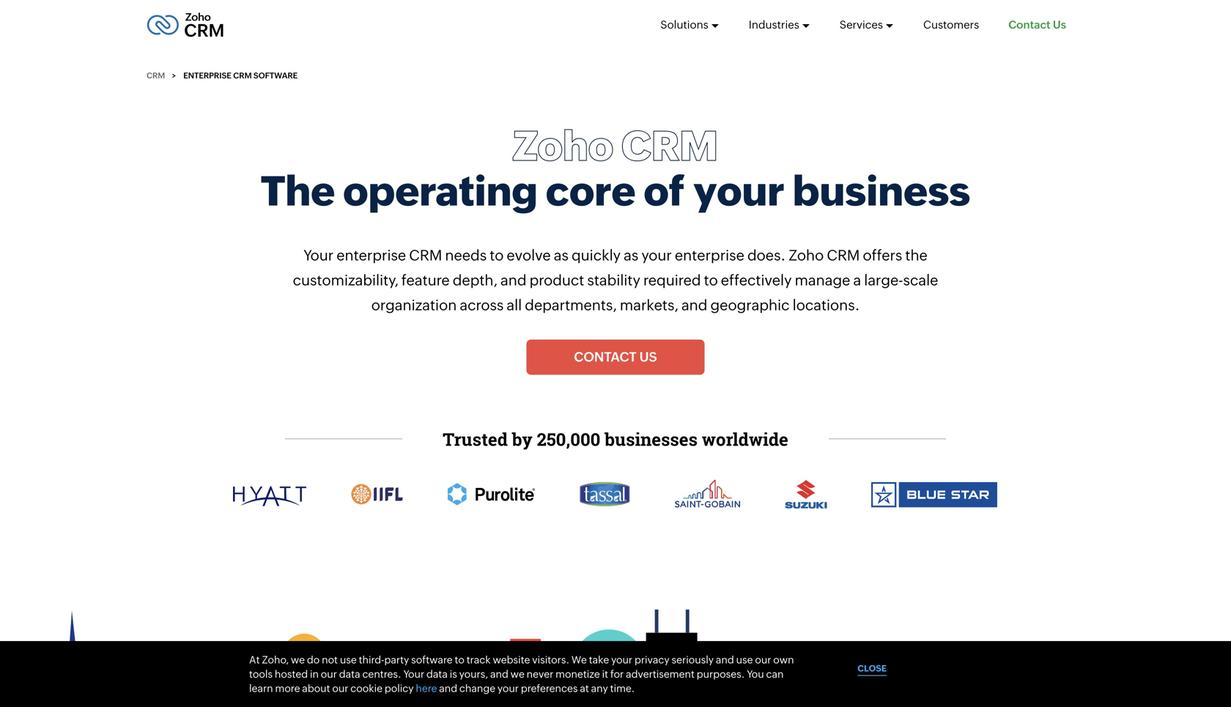 Task type: locate. For each thing, give the bounding box(es) containing it.
our down not
[[321, 669, 337, 680]]

at zoho, we do not use third-party software to track website visitors. we take your privacy seriously and use our own tools hosted in our data centres. your data is yours, and we never monetize it for advertisement purposes. you can learn more about our cookie policy
[[249, 654, 794, 695]]

your down website
[[498, 683, 519, 695]]

use
[[340, 654, 357, 666], [736, 654, 753, 666]]

to up is
[[455, 654, 465, 666]]

the
[[261, 168, 335, 215]]

software
[[254, 71, 298, 80]]

1 use from the left
[[340, 654, 357, 666]]

enterprise up customizability,
[[337, 247, 406, 264]]

software
[[411, 654, 453, 666]]

ecrm banner bg image
[[0, 587, 1232, 707]]

third-
[[359, 654, 384, 666]]

1 horizontal spatial data
[[427, 669, 448, 680]]

0 vertical spatial to
[[490, 247, 504, 264]]

take
[[589, 654, 609, 666]]

enterprise up required
[[675, 247, 745, 264]]

data down software on the bottom
[[427, 669, 448, 680]]

contact
[[1009, 18, 1051, 31]]

and down is
[[439, 683, 458, 695]]

industries
[[749, 18, 800, 31]]

feature
[[402, 272, 450, 289]]

solutions
[[661, 18, 709, 31]]

we down website
[[511, 669, 525, 680]]

1 vertical spatial to
[[704, 272, 718, 289]]

0 horizontal spatial to
[[455, 654, 465, 666]]

your
[[304, 247, 334, 264], [404, 669, 425, 680]]

crm
[[147, 71, 165, 80], [233, 71, 252, 80], [622, 122, 719, 170], [409, 247, 442, 264], [827, 247, 860, 264]]

here link
[[416, 683, 437, 695]]

product
[[530, 272, 585, 289]]

organization
[[371, 297, 457, 314]]

zoho crm the operating core of your business
[[261, 122, 971, 215]]

it
[[602, 669, 609, 680]]

data
[[339, 669, 360, 680], [427, 669, 448, 680]]

hosted
[[275, 669, 308, 680]]

evolve
[[507, 247, 551, 264]]

use up "you"
[[736, 654, 753, 666]]

your up required
[[642, 247, 672, 264]]

quickly
[[572, 247, 621, 264]]

0 vertical spatial we
[[291, 654, 305, 666]]

as up product
[[554, 247, 569, 264]]

learn
[[249, 683, 273, 695]]

your up does.
[[694, 168, 785, 215]]

1 horizontal spatial use
[[736, 654, 753, 666]]

we left do
[[291, 654, 305, 666]]

2 horizontal spatial to
[[704, 272, 718, 289]]

0 horizontal spatial zoho
[[513, 122, 614, 170]]

offers
[[863, 247, 903, 264]]

to right needs at the left top of page
[[490, 247, 504, 264]]

your enterprise crm needs to evolve as quickly as your enterprise does. zoho crm offers
[[304, 247, 903, 264]]

2 use from the left
[[736, 654, 753, 666]]

enterprise
[[337, 247, 406, 264], [675, 247, 745, 264]]

2 enterprise from the left
[[675, 247, 745, 264]]

2 data from the left
[[427, 669, 448, 680]]

advertisement
[[626, 669, 695, 680]]

0 vertical spatial zoho
[[513, 122, 614, 170]]

1 horizontal spatial enterprise
[[675, 247, 745, 264]]

your inside zoho crm the operating core of your business
[[694, 168, 785, 215]]

0 horizontal spatial as
[[554, 247, 569, 264]]

all
[[507, 297, 522, 314]]

zoho inside zoho crm the operating core of your business
[[513, 122, 614, 170]]

data up cookie
[[339, 669, 360, 680]]

centres.
[[362, 669, 401, 680]]

trusted by 250,000 businesses worldwide
[[443, 428, 789, 451]]

depth,
[[453, 272, 498, 289]]

1 horizontal spatial as
[[624, 247, 639, 264]]

businesses
[[605, 428, 698, 451]]

can
[[766, 669, 784, 680]]

2 vertical spatial our
[[332, 683, 349, 695]]

and up all
[[501, 272, 527, 289]]

departments,
[[525, 297, 617, 314]]

as
[[554, 247, 569, 264], [624, 247, 639, 264]]

large-
[[865, 272, 904, 289]]

worldwide
[[702, 428, 789, 451]]

as up stability on the top
[[624, 247, 639, 264]]

0 horizontal spatial use
[[340, 654, 357, 666]]

your up customizability,
[[304, 247, 334, 264]]

and
[[501, 272, 527, 289], [682, 297, 708, 314], [716, 654, 734, 666], [490, 669, 509, 680], [439, 683, 458, 695]]

your up for
[[611, 654, 633, 666]]

our up "you"
[[755, 654, 772, 666]]

our right about
[[332, 683, 349, 695]]

to inside at zoho, we do not use third-party software to track website visitors. we take your privacy seriously and use our own tools hosted in our data centres. your data is yours, and we never monetize it for advertisement purposes. you can learn more about our cookie policy
[[455, 654, 465, 666]]

0 vertical spatial your
[[304, 247, 334, 264]]

2 vertical spatial to
[[455, 654, 465, 666]]

we
[[291, 654, 305, 666], [511, 669, 525, 680]]

trusted
[[443, 428, 508, 451]]

enterprise
[[183, 71, 232, 80]]

1 horizontal spatial we
[[511, 669, 525, 680]]

1 horizontal spatial your
[[404, 669, 425, 680]]

0 horizontal spatial enterprise
[[337, 247, 406, 264]]

to right required
[[704, 272, 718, 289]]

is
[[450, 669, 457, 680]]

0 horizontal spatial we
[[291, 654, 305, 666]]

0 horizontal spatial data
[[339, 669, 360, 680]]

contact us link
[[527, 340, 705, 375]]

1 enterprise from the left
[[337, 247, 406, 264]]

1 vertical spatial your
[[404, 669, 425, 680]]

1 vertical spatial we
[[511, 669, 525, 680]]

zoho crm logo image
[[147, 9, 224, 41]]

1 horizontal spatial zoho
[[789, 247, 824, 264]]

your up here
[[404, 669, 425, 680]]

0 horizontal spatial your
[[304, 247, 334, 264]]

stability
[[588, 272, 641, 289]]

seriously
[[672, 654, 714, 666]]

track
[[467, 654, 491, 666]]

our
[[755, 654, 772, 666], [321, 669, 337, 680], [332, 683, 349, 695]]

customers link
[[924, 5, 980, 45]]

use right not
[[340, 654, 357, 666]]

needs
[[445, 247, 487, 264]]

your
[[694, 168, 785, 215], [642, 247, 672, 264], [611, 654, 633, 666], [498, 683, 519, 695]]

geographic
[[711, 297, 790, 314]]

us
[[1053, 18, 1067, 31]]



Task type: describe. For each thing, give the bounding box(es) containing it.
250,000
[[537, 428, 601, 451]]

1 as from the left
[[554, 247, 569, 264]]

do
[[307, 654, 320, 666]]

1 data from the left
[[339, 669, 360, 680]]

you
[[747, 669, 764, 680]]

operating
[[343, 168, 538, 215]]

contact us
[[1009, 18, 1067, 31]]

preferences
[[521, 683, 578, 695]]

website
[[493, 654, 530, 666]]

scale
[[904, 272, 939, 289]]

at
[[580, 683, 589, 695]]

your inside at zoho, we do not use third-party software to track website visitors. we take your privacy seriously and use our own tools hosted in our data centres. your data is yours, and we never monetize it for advertisement purposes. you can learn more about our cookie policy
[[611, 654, 633, 666]]

here and change your preferences at any time.
[[416, 683, 635, 695]]

contact us
[[574, 350, 657, 365]]

business
[[793, 168, 971, 215]]

0 vertical spatial our
[[755, 654, 772, 666]]

and up purposes.
[[716, 654, 734, 666]]

customizability,
[[293, 272, 399, 289]]

cookie
[[351, 683, 383, 695]]

at
[[249, 654, 260, 666]]

visitors.
[[532, 654, 570, 666]]

any
[[591, 683, 608, 695]]

core
[[546, 168, 636, 215]]

your inside at zoho, we do not use third-party software to track website visitors. we take your privacy seriously and use our own tools hosted in our data centres. your data is yours, and we never monetize it for advertisement purposes. you can learn more about our cookie policy
[[404, 669, 425, 680]]

policy
[[385, 683, 414, 695]]

us
[[640, 350, 657, 365]]

party
[[384, 654, 409, 666]]

does.
[[748, 247, 786, 264]]

the
[[906, 247, 928, 264]]

change
[[460, 683, 496, 695]]

time.
[[610, 683, 635, 695]]

the customizability, feature depth, and product stability required to effectively manage a large-scale organization across all departments, markets, and geographic locations.
[[293, 247, 939, 314]]

1 vertical spatial zoho
[[789, 247, 824, 264]]

not
[[322, 654, 338, 666]]

yours,
[[459, 669, 488, 680]]

and down website
[[490, 669, 509, 680]]

1 horizontal spatial to
[[490, 247, 504, 264]]

privacy
[[635, 654, 670, 666]]

across
[[460, 297, 504, 314]]

manage
[[795, 272, 851, 289]]

enterprise crm software
[[183, 71, 298, 80]]

monetize
[[556, 669, 600, 680]]

markets,
[[620, 297, 679, 314]]

and down required
[[682, 297, 708, 314]]

never
[[527, 669, 554, 680]]

contact
[[574, 350, 637, 365]]

about
[[302, 683, 330, 695]]

locations.
[[793, 297, 860, 314]]

contact us link
[[1009, 5, 1067, 45]]

zoho,
[[262, 654, 289, 666]]

a
[[854, 272, 862, 289]]

for
[[611, 669, 624, 680]]

of
[[644, 168, 686, 215]]

to inside the customizability, feature depth, and product stability required to effectively manage a large-scale organization across all departments, markets, and geographic locations.
[[704, 272, 718, 289]]

services
[[840, 18, 883, 31]]

in
[[310, 669, 319, 680]]

by
[[512, 428, 533, 451]]

1 vertical spatial our
[[321, 669, 337, 680]]

crm link
[[147, 71, 165, 81]]

2 as from the left
[[624, 247, 639, 264]]

here
[[416, 683, 437, 695]]

required
[[644, 272, 701, 289]]

purposes.
[[697, 669, 745, 680]]

crm inside zoho crm the operating core of your business
[[622, 122, 719, 170]]

effectively
[[721, 272, 792, 289]]

more
[[275, 683, 300, 695]]

tools
[[249, 669, 273, 680]]

own
[[774, 654, 794, 666]]

we
[[572, 654, 587, 666]]

customers
[[924, 18, 980, 31]]

close
[[858, 664, 887, 674]]



Task type: vqa. For each thing, say whether or not it's contained in the screenshot.
'advertisement' at the right
yes



